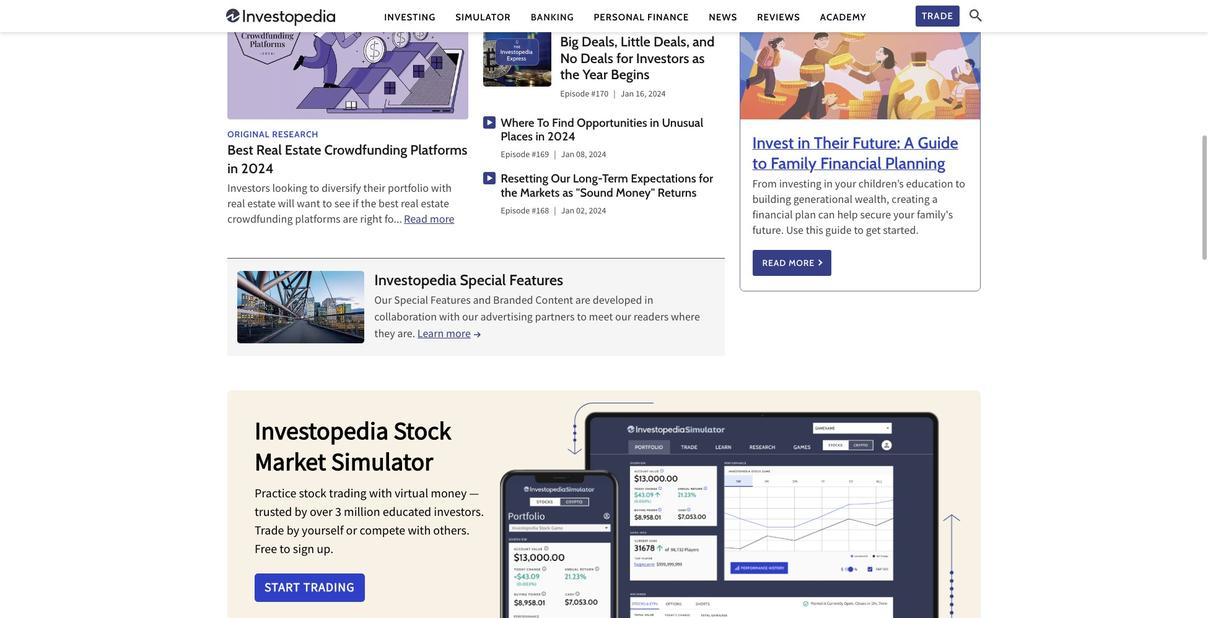 Task type: locate. For each thing, give the bounding box(es) containing it.
fo...
[[385, 212, 402, 229]]

developed
[[593, 294, 642, 310]]

0 horizontal spatial estate
[[247, 197, 276, 214]]

for right the deals
[[616, 50, 633, 67]]

and left branded
[[473, 294, 491, 310]]

investors
[[636, 50, 689, 67], [227, 181, 270, 198]]

invest in their future: a guide to family financial planning from investing in your children's education to building generational wealth, creating a financial plan can help secure your family's future. use this guide to get started.
[[752, 133, 965, 241]]

0 vertical spatial features
[[509, 271, 563, 289]]

your down financial
[[835, 177, 856, 194]]

2024 up #169
[[547, 130, 575, 144]]

investopedia up the collaboration
[[374, 271, 456, 289]]

jan left 08,
[[561, 149, 574, 162]]

0 horizontal spatial your
[[835, 177, 856, 194]]

0 horizontal spatial as
[[562, 186, 573, 200]]

1 vertical spatial simulator
[[331, 447, 433, 485]]

your right secure
[[893, 208, 915, 225]]

wealth,
[[855, 193, 889, 209]]

real
[[256, 142, 282, 158]]

academy link
[[820, 11, 866, 24]]

2 our from the left
[[615, 310, 631, 327]]

0 vertical spatial as
[[692, 50, 705, 67]]

estate
[[247, 197, 276, 214], [421, 197, 449, 214]]

1 vertical spatial our
[[374, 294, 392, 310]]

express
[[647, 19, 686, 31]]

banking link
[[531, 11, 574, 24]]

best real estate crowdfunding platforms in 2024 investors looking to diversify their portfolio with real estate will want to see if the best real estate crowdfunding platforms are right fo...
[[227, 142, 467, 229]]

0 horizontal spatial for
[[616, 50, 633, 67]]

for right returns
[[699, 172, 713, 186]]

2 vertical spatial episode
[[501, 205, 530, 219]]

0 vertical spatial our
[[551, 172, 570, 186]]

compete
[[360, 524, 405, 542]]

jan left 02,
[[561, 205, 574, 219]]

1 vertical spatial jan
[[561, 149, 574, 162]]

1 horizontal spatial the
[[501, 186, 517, 200]]

the right if
[[361, 197, 376, 214]]

1 vertical spatial special
[[394, 294, 428, 310]]

2 estate from the left
[[421, 197, 449, 214]]

investopedia up "little"
[[580, 19, 645, 31]]

0 horizontal spatial investors
[[227, 181, 270, 198]]

their
[[363, 181, 386, 198]]

practice
[[255, 486, 296, 505]]

search image
[[970, 9, 982, 22]]

0 vertical spatial trade
[[922, 10, 953, 22]]

personal
[[594, 11, 645, 23]]

with right the collaboration
[[439, 310, 460, 327]]

0 vertical spatial investopedia
[[580, 19, 645, 31]]

our left long-
[[551, 172, 570, 186]]

0 vertical spatial simulator
[[455, 11, 511, 23]]

to inside investopedia special features our special features and branded content are developed in collaboration with our advertising partners to meet our readers where they are.
[[577, 310, 587, 327]]

returns
[[658, 186, 697, 200]]

and down 'news' link
[[693, 34, 715, 50]]

meet
[[589, 310, 613, 327]]

our
[[462, 310, 478, 327], [615, 310, 631, 327]]

free
[[255, 542, 277, 561]]

looking
[[272, 181, 307, 198]]

research
[[272, 129, 319, 140]]

content
[[535, 294, 573, 310]]

trade
[[922, 10, 953, 22], [255, 524, 284, 542]]

little
[[621, 34, 650, 50]]

0 horizontal spatial are
[[343, 212, 358, 229]]

investopedia homepage image
[[226, 7, 335, 27]]

trade down practice
[[255, 524, 284, 542]]

1 horizontal spatial as
[[692, 50, 705, 67]]

future.
[[752, 224, 784, 241]]

help
[[837, 208, 858, 225]]

1 vertical spatial investors
[[227, 181, 270, 198]]

0 horizontal spatial simulator
[[331, 447, 433, 485]]

creating
[[892, 193, 930, 209]]

1 vertical spatial and
[[473, 294, 491, 310]]

0 vertical spatial episode
[[560, 88, 589, 101]]

in up "family"
[[798, 133, 810, 153]]

episode left the #168
[[501, 205, 530, 219]]

0 vertical spatial and
[[693, 34, 715, 50]]

2024 right '16,'
[[648, 88, 666, 101]]

simulator link
[[455, 11, 511, 24]]

1 vertical spatial for
[[699, 172, 713, 186]]

our left "advertising"
[[462, 310, 478, 327]]

2024 for jan 08, 2024
[[589, 149, 606, 162]]

with left "others."
[[408, 524, 431, 542]]

investopedia inside investopedia special features our special features and branded content are developed in collaboration with our advertising partners to meet our readers where they are.
[[374, 271, 456, 289]]

the up episode #168
[[501, 186, 517, 200]]

to
[[752, 154, 767, 173], [955, 177, 965, 194], [310, 181, 319, 198], [322, 197, 332, 214], [854, 224, 864, 241], [577, 310, 587, 327], [280, 542, 290, 561]]

0 vertical spatial for
[[616, 50, 633, 67]]

custom image shows purple background with a woman running up steps that are actually tiered houses, with coins on the roofs. on the left it says "investopedia, best real estate crowdfunding platforms, 2024." image
[[227, 0, 469, 120]]

1 vertical spatial investopedia
[[374, 271, 456, 289]]

2024 down real
[[241, 160, 274, 177]]

and
[[693, 34, 715, 50], [473, 294, 491, 310]]

1 horizontal spatial our
[[615, 310, 631, 327]]

to left meet
[[577, 310, 587, 327]]

academy
[[820, 11, 866, 23]]

get
[[866, 224, 881, 241]]

1 horizontal spatial our
[[551, 172, 570, 186]]

investing link
[[384, 11, 436, 24]]

investors up crowdfunding
[[227, 181, 270, 198]]

1 horizontal spatial your
[[893, 208, 915, 225]]

features up content
[[509, 271, 563, 289]]

0 horizontal spatial our
[[374, 294, 392, 310]]

0 horizontal spatial deals,
[[582, 34, 618, 50]]

#169
[[532, 149, 549, 162]]

1 horizontal spatial investors
[[636, 50, 689, 67]]

1 vertical spatial episode
[[501, 149, 530, 162]]

in inside investopedia special features our special features and branded content are developed in collaboration with our advertising partners to meet our readers where they are.
[[644, 294, 653, 310]]

2024 right 08,
[[589, 149, 606, 162]]

to left see
[[322, 197, 332, 214]]

0 vertical spatial investors
[[636, 50, 689, 67]]

1 horizontal spatial estate
[[421, 197, 449, 214]]

yourself
[[302, 524, 344, 542]]

the up episode #170 at the top of page
[[560, 66, 579, 83]]

deals
[[580, 50, 613, 67]]

are left right
[[343, 212, 358, 229]]

deals,
[[582, 34, 618, 50], [654, 34, 689, 50]]

investopedia for special
[[374, 271, 456, 289]]

as
[[692, 50, 705, 67], [562, 186, 573, 200]]

big
[[560, 34, 579, 50]]

finance
[[647, 11, 689, 23]]

with right "portfolio"
[[431, 181, 452, 198]]

deals, right big
[[582, 34, 618, 50]]

0 horizontal spatial real
[[227, 197, 245, 214]]

1 horizontal spatial are
[[575, 294, 590, 310]]

#170
[[591, 88, 608, 101]]

1 vertical spatial are
[[575, 294, 590, 310]]

the
[[560, 19, 578, 31]]

investopedia inside investopedia stock market simulator practice stock trading with virtual money — trusted by over 3 million educated investors. trade by yourself or compete with others. free to sign up.
[[255, 416, 388, 454]]

episode down 'places'
[[501, 149, 530, 162]]

our inside resetting our long-term expectations for the markets as "sound money" returns
[[551, 172, 570, 186]]

episode #169
[[501, 149, 549, 162]]

trade left search icon in the right of the page
[[922, 10, 953, 22]]

to up from
[[752, 154, 767, 173]]

2024 right 02,
[[589, 205, 606, 219]]

a
[[904, 133, 914, 153]]

investors down express in the right top of the page
[[636, 50, 689, 67]]

best
[[379, 197, 399, 214]]

investopedia for stock
[[255, 416, 388, 454]]

platforms
[[295, 212, 341, 229]]

long-
[[573, 172, 602, 186]]

episode left #170
[[560, 88, 589, 101]]

year
[[583, 66, 608, 83]]

estate left 'will'
[[247, 197, 276, 214]]

0 horizontal spatial and
[[473, 294, 491, 310]]

0 vertical spatial are
[[343, 212, 358, 229]]

news link
[[709, 11, 737, 24]]

estate right fo...
[[421, 197, 449, 214]]

unusual
[[662, 116, 703, 130]]

trade inside investopedia stock market simulator practice stock trading with virtual money — trusted by over 3 million educated investors. trade by yourself or compete with others. free to sign up.
[[255, 524, 284, 542]]

1 horizontal spatial real
[[401, 197, 419, 214]]

2024 for jan 16, 2024
[[648, 88, 666, 101]]

1 horizontal spatial deals,
[[654, 34, 689, 50]]

real right best
[[401, 197, 419, 214]]

collaboration
[[374, 310, 437, 327]]

read
[[762, 257, 786, 269]]

building
[[752, 193, 791, 209]]

are.
[[397, 327, 415, 344]]

use
[[786, 224, 804, 241]]

0 vertical spatial your
[[835, 177, 856, 194]]

and inside investopedia special features our special features and branded content are developed in collaboration with our advertising partners to meet our readers where they are.
[[473, 294, 491, 310]]

1 horizontal spatial for
[[699, 172, 713, 186]]

1 estate from the left
[[247, 197, 276, 214]]

in right developed
[[644, 294, 653, 310]]

plan
[[795, 208, 816, 225]]

with
[[431, 181, 452, 198], [439, 310, 460, 327], [369, 486, 392, 505], [408, 524, 431, 542]]

1 vertical spatial your
[[893, 208, 915, 225]]

0 horizontal spatial our
[[462, 310, 478, 327]]

original
[[227, 129, 270, 140]]

sign
[[293, 542, 314, 561]]

to inside investopedia stock market simulator practice stock trading with virtual money — trusted by over 3 million educated investors. trade by yourself or compete with others. free to sign up.
[[280, 542, 290, 561]]

by left over
[[295, 505, 307, 524]]

1 vertical spatial trade
[[255, 524, 284, 542]]

features left "advertising"
[[430, 294, 471, 310]]

our up they
[[374, 294, 392, 310]]

investopedia
[[580, 19, 645, 31], [374, 271, 456, 289], [255, 416, 388, 454]]

special up are.
[[394, 294, 428, 310]]

to left get
[[854, 224, 864, 241]]

jan left '16,'
[[621, 88, 634, 101]]

episode #168
[[501, 205, 549, 219]]

special up branded
[[460, 271, 506, 289]]

2 vertical spatial jan
[[561, 205, 574, 219]]

0 horizontal spatial features
[[430, 294, 471, 310]]

0 vertical spatial special
[[460, 271, 506, 289]]

in up #169
[[535, 130, 545, 144]]

1 horizontal spatial trade
[[922, 10, 953, 22]]

for inside resetting our long-term expectations for the markets as "sound money" returns
[[699, 172, 713, 186]]

financial
[[752, 208, 793, 225]]

by
[[295, 505, 307, 524], [287, 524, 299, 542]]

your
[[835, 177, 856, 194], [893, 208, 915, 225]]

investing
[[384, 11, 436, 23]]

deals, down express in the right top of the page
[[654, 34, 689, 50]]

for
[[616, 50, 633, 67], [699, 172, 713, 186]]

in down best at the top of page
[[227, 160, 238, 177]]

special
[[460, 271, 506, 289], [394, 294, 428, 310]]

"sound
[[576, 186, 613, 200]]

are right content
[[575, 294, 590, 310]]

2 horizontal spatial the
[[560, 66, 579, 83]]

0 horizontal spatial trade
[[255, 524, 284, 542]]

platforms
[[410, 142, 467, 158]]

0 horizontal spatial the
[[361, 197, 376, 214]]

investopedia up stock
[[255, 416, 388, 454]]

1 vertical spatial as
[[562, 186, 573, 200]]

1 vertical spatial features
[[430, 294, 471, 310]]

where
[[671, 310, 700, 327]]

1 horizontal spatial and
[[693, 34, 715, 50]]

our right meet
[[615, 310, 631, 327]]

in right investing
[[824, 177, 833, 194]]

as inside resetting our long-term expectations for the markets as "sound money" returns
[[562, 186, 573, 200]]

to left sign
[[280, 542, 290, 561]]

real left 'will'
[[227, 197, 245, 214]]

market
[[255, 447, 326, 485]]

markets
[[520, 186, 560, 200]]

2 vertical spatial investopedia
[[255, 416, 388, 454]]

our
[[551, 172, 570, 186], [374, 294, 392, 310]]

education
[[906, 177, 953, 194]]

trading
[[303, 581, 355, 599]]



Task type: describe. For each thing, give the bounding box(es) containing it.
2024 inside the best real estate crowdfunding platforms in 2024 investors looking to diversify their portfolio with real estate will want to see if the best real estate crowdfunding platforms are right fo...
[[241, 160, 274, 177]]

08,
[[576, 149, 587, 162]]

investopedia stock market simulator practice stock trading with virtual money — trusted by over 3 million educated investors. trade by yourself or compete with others. free to sign up.
[[255, 416, 484, 561]]

1 horizontal spatial simulator
[[455, 11, 511, 23]]

partners
[[535, 310, 575, 327]]

simulator inside investopedia stock market simulator practice stock trading with virtual money — trusted by over 3 million educated investors. trade by yourself or compete with others. free to sign up.
[[331, 447, 433, 485]]

2024 inside where to find opportunities in unusual places in 2024
[[547, 130, 575, 144]]

investors inside the best real estate crowdfunding platforms in 2024 investors looking to diversify their portfolio with real estate will want to see if the best real estate crowdfunding platforms are right fo...
[[227, 181, 270, 198]]

2 deals, from the left
[[654, 34, 689, 50]]

banking
[[531, 11, 574, 23]]

with left virtual
[[369, 486, 392, 505]]

1 horizontal spatial special
[[460, 271, 506, 289]]

episode #170
[[560, 88, 608, 101]]

jan for opportunities
[[561, 149, 574, 162]]

guide
[[825, 224, 852, 241]]

jan 16, 2024
[[621, 88, 666, 101]]

2 real from the left
[[401, 197, 419, 214]]

opportunities
[[577, 116, 647, 130]]

this
[[806, 224, 823, 241]]

in left unusual
[[650, 116, 659, 130]]

episode for resetting
[[501, 205, 530, 219]]

no
[[560, 50, 577, 67]]

are inside the best real estate crowdfunding platforms in 2024 investors looking to diversify their portfolio with real estate will want to see if the best real estate crowdfunding platforms are right fo...
[[343, 212, 358, 229]]

1 horizontal spatial features
[[509, 271, 563, 289]]

begins
[[611, 66, 650, 83]]

#168
[[532, 205, 549, 219]]

up.
[[317, 542, 333, 561]]

a
[[932, 193, 938, 209]]

the inside the investopedia express big deals, little deals, and no deals for investors as the year begins
[[560, 66, 579, 83]]

0 vertical spatial jan
[[621, 88, 634, 101]]

the inside resetting our long-term expectations for the markets as "sound money" returns
[[501, 186, 517, 200]]

best
[[227, 142, 253, 158]]

children's
[[859, 177, 904, 194]]

start
[[265, 581, 300, 599]]

1 real from the left
[[227, 197, 245, 214]]

advertising
[[480, 310, 533, 327]]

family's
[[917, 208, 953, 225]]

3
[[335, 505, 341, 524]]

million
[[344, 505, 380, 524]]

with inside investopedia special features our special features and branded content are developed in collaboration with our advertising partners to meet our readers where they are.
[[439, 310, 460, 327]]

trading
[[329, 486, 367, 505]]

generational
[[793, 193, 853, 209]]

started.
[[883, 224, 919, 241]]

start trading
[[265, 581, 355, 599]]

over
[[310, 505, 333, 524]]

personal finance
[[594, 11, 689, 23]]

to right a at the top right of page
[[955, 177, 965, 194]]

want
[[297, 197, 320, 214]]

for inside the investopedia express big deals, little deals, and no deals for investors as the year begins
[[616, 50, 633, 67]]

2024 for jan 02, 2024
[[589, 205, 606, 219]]

investors.
[[434, 505, 484, 524]]

places
[[501, 130, 533, 144]]

invest
[[752, 133, 794, 153]]

diversify
[[322, 181, 361, 198]]

resetting our long-term expectations for the markets as "sound money" returns
[[501, 172, 713, 200]]

reviews
[[757, 11, 800, 23]]

money"
[[616, 186, 655, 200]]

jan for term
[[561, 205, 574, 219]]

planning
[[885, 154, 945, 173]]

personal finance link
[[594, 11, 689, 24]]

stock
[[393, 416, 451, 454]]

see
[[334, 197, 350, 214]]

where to find opportunities in unusual places in 2024
[[501, 116, 703, 144]]

stock
[[299, 486, 327, 505]]

jan 02, 2024
[[561, 205, 606, 219]]

from
[[752, 177, 777, 194]]

the inside the best real estate crowdfunding platforms in 2024 investors looking to diversify their portfolio with real estate will want to see if the best real estate crowdfunding platforms are right fo...
[[361, 197, 376, 214]]

episode for where
[[501, 149, 530, 162]]

as inside the investopedia express big deals, little deals, and no deals for investors as the year begins
[[692, 50, 705, 67]]

educated
[[383, 505, 431, 524]]

if
[[352, 197, 359, 214]]

crowdfunding
[[324, 142, 407, 158]]

—
[[469, 486, 479, 505]]

they
[[374, 327, 395, 344]]

0 horizontal spatial special
[[394, 294, 428, 310]]

trade link
[[916, 5, 960, 27]]

original research
[[227, 129, 319, 140]]

start trading link
[[255, 574, 365, 603]]

in inside the best real estate crowdfunding platforms in 2024 investors looking to diversify their portfolio with real estate will want to see if the best real estate crowdfunding platforms are right fo...
[[227, 160, 238, 177]]

02,
[[576, 205, 587, 219]]

are inside investopedia special features our special features and branded content are developed in collaboration with our advertising partners to meet our readers where they are.
[[575, 294, 590, 310]]

our inside investopedia special features our special features and branded content are developed in collaboration with our advertising partners to meet our readers where they are.
[[374, 294, 392, 310]]

to right looking
[[310, 181, 319, 198]]

1 our from the left
[[462, 310, 478, 327]]

by left yourself
[[287, 524, 299, 542]]

virtual
[[395, 486, 428, 505]]

investopedia inside the investopedia express big deals, little deals, and no deals for investors as the year begins
[[580, 19, 645, 31]]

their
[[814, 133, 849, 153]]

more
[[789, 257, 815, 269]]

family
[[771, 154, 817, 173]]

investors inside the investopedia express big deals, little deals, and no deals for investors as the year begins
[[636, 50, 689, 67]]

where
[[501, 116, 534, 130]]

or
[[346, 524, 357, 542]]

investopedia special features our special features and branded content are developed in collaboration with our advertising partners to meet our readers where they are.
[[374, 271, 700, 344]]

investing
[[779, 177, 822, 194]]

right
[[360, 212, 382, 229]]

future:
[[852, 133, 900, 153]]

1 deals, from the left
[[582, 34, 618, 50]]

the investopedia express, jan 15, 2024 image
[[483, 19, 552, 87]]

read more
[[762, 257, 815, 269]]

guide
[[918, 133, 958, 153]]

estate
[[285, 142, 321, 158]]

portfolio
[[388, 181, 429, 198]]

invest in their future: a guide to financial family planning image
[[740, 0, 980, 120]]

news
[[709, 11, 737, 23]]

with inside the best real estate crowdfunding platforms in 2024 investors looking to diversify their portfolio with real estate will want to see if the best real estate crowdfunding platforms are right fo...
[[431, 181, 452, 198]]

and inside the investopedia express big deals, little deals, and no deals for investors as the year begins
[[693, 34, 715, 50]]

trusted
[[255, 505, 292, 524]]



Task type: vqa. For each thing, say whether or not it's contained in the screenshot.
bottom "Investopedia"
yes



